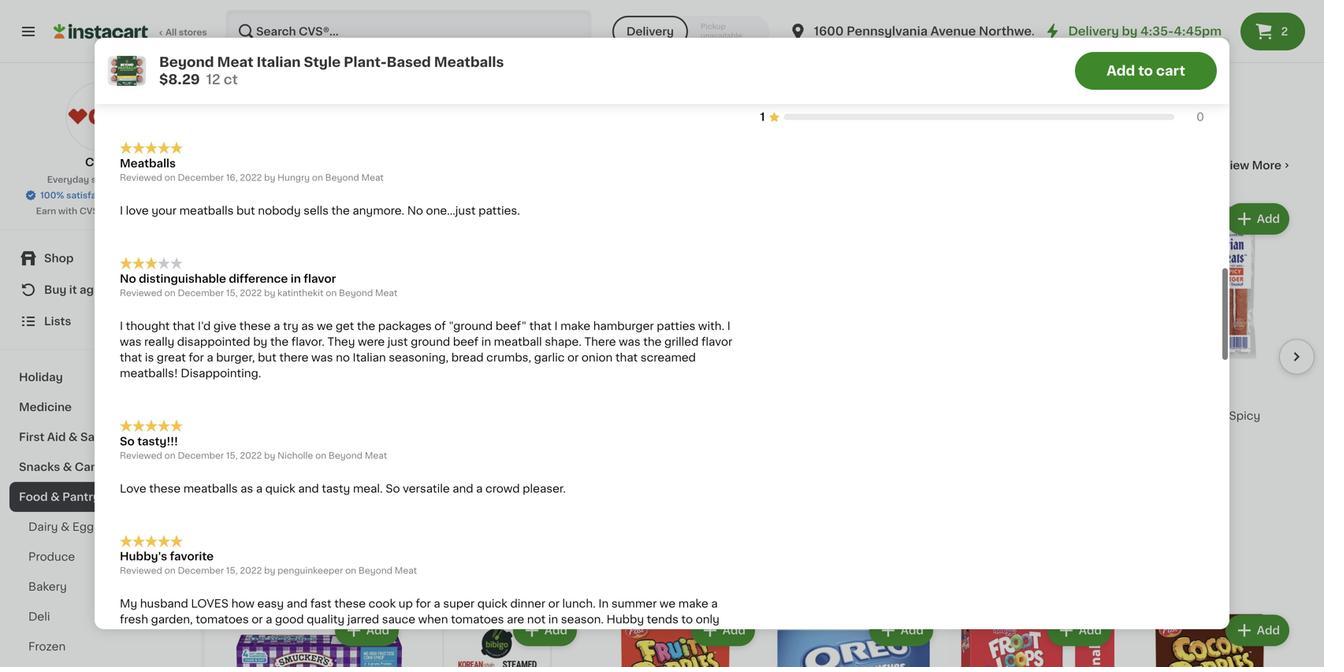 Task type: describe. For each thing, give the bounding box(es) containing it.
first
[[19, 432, 44, 443]]

cereal, for kids
[[840, 21, 879, 32]]

oz right the 3
[[1150, 35, 1161, 44]]

how inside my husband loves how easy and fast these cook up for a super quick dinner or lunch.  in summer we make a fresh garden, tomatoes or a good quality jarred sauce when tomatoes are not in season.  hubby tends to only grill meat, but he will happily cook these.
[[231, 561, 255, 572]]

0 vertical spatial ramen
[[1187, 0, 1226, 0]]

flavor inside i thought that i'd give these a try as we get the packages of "ground beef" that i make hamburger patties with. i was really disappointed by the flavor. they were just ground beef in meatball shape. there was the grilled flavor that is great for a burger, but there was no italian seasoning, bread crumbs, garlic or onion that screamed meatballs! disappointing.
[[702, 299, 733, 310]]

shop
[[44, 253, 74, 264]]

15, for how
[[226, 529, 238, 538]]

a down reviewed on december 15, 2022 by nicholle on beyond meat
[[256, 446, 263, 457]]

and left the tasty
[[298, 446, 319, 457]]

receipes.
[[262, 52, 313, 63]]

0 vertical spatial quick
[[265, 446, 295, 457]]

1 horizontal spatial ct
[[426, 66, 435, 75]]

sells
[[304, 168, 329, 179]]

grill
[[120, 593, 140, 604]]

dairy
[[28, 522, 58, 533]]

on up thought on the left of the page
[[164, 251, 176, 260]]

2022 for but
[[240, 136, 262, 144]]

eligible
[[472, 494, 513, 505]]

pennsylvania
[[847, 26, 928, 37]]

product group containing 8
[[237, 200, 402, 451]]

family
[[882, 21, 918, 32]]

i right again
[[120, 283, 123, 294]]

as inside i thought that i'd give these a try as we get the packages of "ground beef" that i make hamburger patties with. i was really disappointed by the flavor. they were just ground beef in meatball shape. there was the grilled flavor that is great for a burger, but there was no italian seasoning, bread crumbs, garlic or onion that screamed meatballs! disappointing.
[[301, 283, 314, 294]]

i up the shape.
[[555, 283, 558, 294]]

earn with cvs® extracare®
[[36, 207, 156, 216]]

deli
[[28, 612, 50, 623]]

get
[[336, 283, 354, 294]]

beyond for these
[[339, 251, 373, 260]]

& for candy
[[63, 462, 72, 473]]

that left i'd
[[173, 283, 195, 294]]

easy inside i purchase the beyond meatballs regularly. they are delicious and can add flavor to any meal.  it is a great source of plant based  protein .  i often recommend this product, especially when purchasing..people stop me to ask how i like the taste and for my receipes. this product also easy on your digestion system.
[[413, 52, 440, 63]]

meatballs!
[[120, 330, 178, 341]]

by left the 3
[[1122, 26, 1138, 37]]

12 inside the beyond meat italian style plant-based meatballs $8.29 12 ct
[[206, 73, 220, 86]]

& for eggs
[[61, 522, 70, 533]]

100% satisfaction guarantee
[[40, 191, 167, 200]]

3
[[1143, 35, 1148, 44]]

we inside i thought that i'd give these a try as we get the packages of "ground beef" that i make hamburger patties with. i was really disappointed by the flavor. they were just ground beef in meatball shape. there was the grilled flavor that is great for a burger, but there was no italian seasoning, bread crumbs, garlic or onion that screamed meatballs! disappointing.
[[317, 283, 333, 294]]

foods,
[[470, 21, 508, 32]]

this
[[315, 52, 338, 63]]

patties
[[657, 283, 696, 294]]

(226)
[[651, 22, 674, 31]]

meatballs inside i purchase the beyond meatballs regularly. they are delicious and can add flavor to any meal.  it is a great source of plant based  protein .  i often recommend this product, especially when purchasing..people stop me to ask how i like the taste and for my receipes. this product also easy on your digestion system.
[[248, 21, 302, 32]]

all items
[[237, 550, 312, 567]]

1 vertical spatial cvs®
[[79, 207, 104, 216]]

0 horizontal spatial these
[[149, 446, 181, 457]]

lists
[[44, 316, 71, 327]]

all stores link
[[54, 9, 208, 54]]

all for all stores
[[166, 28, 177, 37]]

make inside my husband loves how easy and fast these cook up for a super quick dinner or lunch.  in summer we make a fresh garden, tomatoes or a good quality jarred sauce when tomatoes are not in season.  hubby tends to only grill meat, but he will happily cook these.
[[679, 561, 709, 572]]

bavarian meats lil landjaeger, hot & spicy
[[1127, 395, 1261, 422]]

delivery button
[[612, 16, 688, 47]]

x for nissin top ramen chicken flavor ramen noodle soup
[[1135, 35, 1141, 44]]

& inside bavarian meats lil landjaeger, hot & spicy
[[1218, 411, 1227, 422]]

add to cart button
[[1075, 52, 1217, 90]]

shop link
[[9, 243, 192, 274]]

are inside i purchase the beyond meatballs regularly. they are delicious and can add flavor to any meal.  it is a great source of plant based  protein .  i often recommend this product, especially when purchasing..people stop me to ask how i like the taste and for my receipes. this product also easy on your digestion system.
[[389, 21, 406, 32]]

for inside my husband loves how easy and fast these cook up for a super quick dinner or lunch.  in summer we make a fresh garden, tomatoes or a good quality jarred sauce when tomatoes are not in season.  hubby tends to only grill meat, but he will happily cook these.
[[416, 561, 431, 572]]

northwest
[[979, 26, 1044, 37]]

these.
[[309, 593, 344, 604]]

all for all items
[[237, 550, 259, 567]]

15, for as
[[226, 414, 238, 422]]

these inside i thought that i'd give these a try as we get the packages of "ground beef" that i make hamburger patties with. i was really disappointed by the flavor. they were just ground beef in meatball shape. there was the grilled flavor that is great for a burger, but there was no italian seasoning, bread crumbs, garlic or onion that screamed meatballs! disappointing.
[[239, 283, 271, 294]]

these inside my husband loves how easy and fast these cook up for a super quick dinner or lunch.  in summer we make a fresh garden, tomatoes or a good quality jarred sauce when tomatoes are not in season.  hubby tends to only grill meat, but he will happily cook these.
[[334, 561, 366, 572]]

disappointing.
[[181, 330, 261, 341]]

beef"
[[496, 283, 527, 294]]

the up were
[[357, 283, 375, 294]]

pleaser.
[[523, 446, 566, 457]]

reviewed for husband
[[120, 529, 162, 538]]

bavarian
[[1127, 395, 1175, 406]]

$
[[240, 375, 245, 383]]

"ground
[[449, 283, 493, 294]]

based
[[387, 56, 431, 69]]

0 vertical spatial meatballs
[[179, 168, 234, 179]]

0 vertical spatial pebbles
[[264, 5, 316, 16]]

frosted flakes breakfast cereal, kids cereal, family breakfast, original
[[771, 5, 918, 47]]

product
[[341, 52, 385, 63]]

hubby
[[607, 577, 644, 588]]

to inside button
[[1139, 64, 1153, 78]]

0 horizontal spatial meats
[[237, 157, 291, 174]]

1 horizontal spatial was
[[311, 314, 333, 325]]

beyond for nobody
[[325, 136, 359, 144]]

i left like
[[120, 52, 123, 63]]

seasoning,
[[389, 314, 449, 325]]

on inside i purchase the beyond meatballs regularly. they are delicious and can add flavor to any meal.  it is a great source of plant based  protein .  i often recommend this product, especially when purchasing..people stop me to ask how i like the taste and for my receipes. this product also easy on your digestion system.
[[443, 52, 457, 63]]

a left try
[[274, 283, 280, 294]]

item carousel region
[[237, 194, 1315, 536]]

husband
[[140, 561, 188, 572]]

meat for tasty
[[365, 414, 387, 422]]

11
[[237, 66, 244, 75]]

lil
[[1215, 395, 1227, 406]]

that up meatball
[[529, 283, 552, 294]]

beyond for and
[[359, 529, 393, 538]]

1 0 from the top
[[1197, 49, 1205, 60]]

try
[[283, 283, 299, 294]]

crumbs,
[[487, 314, 531, 325]]

i left purchase
[[120, 21, 123, 32]]

and up especially
[[462, 21, 483, 32]]

on right nicholle
[[315, 414, 326, 422]]

add inside product group
[[366, 213, 389, 224]]

2022 for easy
[[240, 529, 262, 538]]

the up screamed
[[643, 299, 662, 310]]

1 horizontal spatial soup
[[631, 0, 660, 0]]

product group containing post pebbles fruity pebbles breakfast cereal, gluten free, kids snacks, small cereal box
[[237, 0, 402, 107]]

breakfast for post pebbles fruity pebbles breakfast cereal, gluten free, kids snacks, small cereal box
[[291, 21, 344, 32]]

is inside i thought that i'd give these a try as we get the packages of "ground beef" that i make hamburger patties with. i was really disappointed by the flavor. they were just ground beef in meatball shape. there was the grilled flavor that is great for a burger, but there was no italian seasoning, bread crumbs, garlic or onion that screamed meatballs! disappointing.
[[145, 314, 154, 325]]

reviewed on december 16, 2022 by hungry on beyond meat
[[120, 136, 384, 144]]

flavor inside i purchase the beyond meatballs regularly. they are delicious and can add flavor to any meal.  it is a great source of plant based  protein .  i often recommend this product, especially when purchasing..people stop me to ask how i like the taste and for my receipes. this product also easy on your digestion system.
[[533, 21, 564, 32]]

also
[[388, 52, 411, 63]]

sauce
[[382, 577, 415, 588]]

0 horizontal spatial as
[[241, 446, 253, 457]]

to up "purchasing..people"
[[567, 21, 578, 32]]

lipton
[[593, 0, 628, 0]]

mix
[[624, 5, 644, 16]]

reviewed for love
[[120, 136, 162, 144]]

see eligible items
[[447, 494, 548, 505]]

spicy
[[1229, 411, 1261, 422]]

1600 pennsylvania avenue northwest
[[814, 26, 1044, 37]]

oz right 3.5
[[965, 35, 976, 44]]

beyond meat italian style plant-based meatballs $8.29 12 ct
[[159, 56, 504, 86]]

or inside i thought that i'd give these a try as we get the packages of "ground beef" that i make hamburger patties with. i was really disappointed by the flavor. they were just ground beef in meatball shape. there was the grilled flavor that is great for a burger, but there was no italian seasoning, bread crumbs, garlic or onion that screamed meatballs! disappointing.
[[568, 314, 579, 325]]

that right onion
[[616, 314, 638, 325]]

satisfaction
[[66, 191, 119, 200]]

2.25
[[608, 35, 627, 44]]

delivery for delivery by 4:35-4:45pm
[[1069, 26, 1119, 37]]

packages
[[378, 283, 432, 294]]

a left crowd
[[476, 446, 483, 457]]

jarred
[[347, 577, 379, 588]]

a up only
[[711, 561, 718, 572]]

the up based
[[180, 21, 199, 32]]

on up the husband on the bottom
[[164, 529, 176, 538]]

0 vertical spatial but
[[237, 168, 255, 179]]

of inside i purchase the beyond meatballs regularly. they are delicious and can add flavor to any meal.  it is a great source of plant based  protein .  i often recommend this product, especially when purchasing..people stop me to ask how i like the taste and for my receipes. this product also easy on your digestion system.
[[120, 36, 131, 47]]

quick inside my husband loves how easy and fast these cook up for a super quick dinner or lunch.  in summer we make a fresh garden, tomatoes or a good quality jarred sauce when tomatoes are not in season.  hubby tends to only grill meat, but he will happily cook these.
[[478, 561, 508, 572]]

1 vertical spatial meal.
[[353, 446, 383, 457]]

0 horizontal spatial soup
[[593, 5, 622, 16]]

burger,
[[216, 314, 255, 325]]

a up happily
[[266, 577, 272, 588]]

frosted inside frosted flakes breakfast cereal, kids cereal, family breakfast, original
[[771, 5, 814, 16]]

dairy & eggs
[[28, 522, 100, 533]]

view
[[1222, 160, 1250, 171]]

everyday
[[47, 175, 89, 184]]

crowd
[[486, 446, 520, 457]]

1 vertical spatial cook
[[279, 593, 307, 604]]

my
[[120, 561, 137, 572]]

quality
[[307, 577, 345, 588]]

1 vertical spatial your
[[152, 168, 177, 179]]

aid
[[47, 432, 66, 443]]

good
[[275, 577, 304, 588]]

holiday link
[[9, 363, 192, 393]]

garlic
[[534, 314, 565, 325]]

product group containing frosted flakes breakfast cereal, kids cereal, family breakfast, original
[[771, 0, 937, 124]]

earn
[[36, 207, 56, 216]]

i right the .
[[250, 36, 253, 47]]

i left love
[[120, 168, 123, 179]]

a down disappointed
[[207, 314, 213, 325]]

thought
[[126, 283, 170, 294]]

2 for 2 x 2.25 oz
[[593, 35, 598, 44]]

kids inside pop-tarts toaster pastries, breakfast foods, kids snacks, frosted strawberry
[[510, 21, 535, 32]]

on right hungry
[[312, 136, 323, 144]]

purchasing..people
[[524, 36, 630, 47]]

2 x 2.25 oz
[[593, 35, 640, 44]]

i'd
[[198, 283, 211, 294]]

of inside i thought that i'd give these a try as we get the packages of "ground beef" that i make hamburger patties with. i was really disappointed by the flavor. they were just ground beef in meatball shape. there was the grilled flavor that is great for a burger, but there was no italian seasoning, bread crumbs, garlic or onion that screamed meatballs! disappointing.
[[435, 283, 446, 294]]

post
[[237, 5, 262, 16]]

meat for try
[[375, 251, 398, 260]]

29
[[258, 375, 270, 383]]

first aid & safety link
[[9, 423, 192, 453]]

delivery by 4:35-4:45pm
[[1069, 26, 1222, 37]]

we inside my husband loves how easy and fast these cook up for a super quick dinner or lunch.  in summer we make a fresh garden, tomatoes or a good quality jarred sauce when tomatoes are not in season.  hubby tends to only grill meat, but he will happily cook these.
[[660, 561, 676, 572]]

4:35-
[[1141, 26, 1174, 37]]

1600
[[814, 26, 844, 37]]

and right versatile
[[453, 446, 473, 457]]

i right with.
[[727, 283, 731, 294]]

your inside i purchase the beyond meatballs regularly. they are delicious and can add flavor to any meal.  it is a great source of plant based  protein .  i often recommend this product, especially when purchasing..people stop me to ask how i like the taste and for my receipes. this product also easy on your digestion system.
[[460, 52, 485, 63]]

beyond for quick
[[329, 414, 363, 422]]

pastries,
[[515, 5, 562, 16]]

system.
[[542, 52, 586, 63]]

they inside i thought that i'd give these a try as we get the packages of "ground beef" that i make hamburger patties with. i was really disappointed by the flavor. they were just ground beef in meatball shape. there was the grilled flavor that is great for a burger, but there was no italian seasoning, bread crumbs, garlic or onion that screamed meatballs! disappointing.
[[328, 299, 355, 310]]

service type group
[[612, 16, 770, 47]]

1 vertical spatial or
[[548, 561, 560, 572]]

breakfast inside frosted flakes breakfast cereal, kids cereal, family breakfast, original
[[854, 5, 907, 16]]

that up meatballs!
[[120, 314, 142, 325]]

meats link
[[237, 156, 291, 175]]

are inside my husband loves how easy and fast these cook up for a super quick dinner or lunch.  in summer we make a fresh garden, tomatoes or a good quality jarred sauce when tomatoes are not in season.  hubby tends to only grill meat, but he will happily cook these.
[[507, 577, 524, 588]]

items inside button
[[516, 494, 548, 505]]

the right "sells"
[[332, 168, 350, 179]]

great inside i purchase the beyond meatballs regularly. they are delicious and can add flavor to any meal.  it is a great source of plant based  protein .  i often recommend this product, especially when purchasing..people stop me to ask how i like the taste and for my receipes. this product also easy on your digestion system.
[[668, 21, 697, 32]]

kids inside frosted flakes breakfast cereal, kids cereal, family breakfast, original
[[813, 21, 837, 32]]

prices
[[117, 175, 144, 184]]

product group containing ★★★★★
[[949, 0, 1115, 60]]



Task type: vqa. For each thing, say whether or not it's contained in the screenshot.
calories
no



Task type: locate. For each thing, give the bounding box(es) containing it.
ramen up (27)
[[1187, 0, 1226, 0]]

reviewed for thought
[[120, 251, 162, 260]]

tends
[[647, 577, 679, 588]]

&
[[1218, 411, 1227, 422], [68, 432, 78, 443], [63, 462, 72, 473], [51, 492, 60, 503], [61, 522, 70, 533]]

16,
[[226, 136, 238, 144]]

2 for 2
[[1281, 26, 1288, 37]]

1 horizontal spatial meatballs
[[434, 56, 504, 69]]

patties.
[[479, 168, 520, 179]]

to inside my husband loves how easy and fast these cook up for a super quick dinner or lunch.  in summer we make a fresh garden, tomatoes or a good quality jarred sauce when tomatoes are not in season.  hubby tends to only grill meat, but he will happily cook these.
[[682, 577, 693, 588]]

meat for these
[[395, 529, 417, 538]]

versatile
[[403, 446, 450, 457]]

on right katinthekit on the top left of page
[[326, 251, 337, 260]]

noodle inside lipton soup secrets noodle soup mix
[[708, 0, 748, 0]]

to right the me
[[681, 36, 692, 47]]

but left nobody
[[237, 168, 255, 179]]

on up first aid & safety link
[[164, 414, 176, 422]]

1 horizontal spatial in
[[549, 577, 558, 588]]

tomatoes down super
[[451, 577, 504, 588]]

1 vertical spatial 15,
[[226, 414, 238, 422]]

kids down 'flakes' on the right top
[[813, 21, 837, 32]]

1 vertical spatial quick
[[478, 561, 508, 572]]

season.
[[561, 577, 604, 588]]

0 horizontal spatial they
[[328, 299, 355, 310]]

for right the up
[[416, 561, 431, 572]]

ramen down the top
[[1163, 5, 1202, 16]]

ask
[[695, 36, 714, 47]]

cvs® logo image
[[66, 82, 135, 151]]

flavor down 'pastries,'
[[533, 21, 564, 32]]

ct inside the beyond meat italian style plant-based meatballs $8.29 12 ct
[[224, 73, 238, 86]]

seller
[[616, 357, 637, 364]]

1 vertical spatial 0
[[1197, 74, 1205, 85]]

oz right the 11
[[246, 66, 256, 75]]

snacks, inside pop-tarts toaster pastries, breakfast foods, kids snacks, frosted strawberry
[[538, 21, 580, 32]]

i
[[120, 21, 123, 32], [250, 36, 253, 47], [120, 52, 123, 63], [120, 168, 123, 179], [120, 283, 123, 294], [555, 283, 558, 294], [727, 283, 731, 294]]

1 horizontal spatial your
[[460, 52, 485, 63]]

kids down 'pastries,'
[[510, 21, 535, 32]]

cereal
[[269, 52, 306, 63]]

0 horizontal spatial x
[[600, 35, 606, 44]]

breakfast for pop-tarts toaster pastries, breakfast foods, kids snacks, frosted strawberry
[[415, 21, 468, 32]]

1 horizontal spatial breakfast
[[415, 21, 468, 32]]

ct
[[426, 66, 435, 75], [224, 73, 238, 86]]

3 15, from the top
[[226, 529, 238, 538]]

was down thought on the left of the page
[[120, 299, 141, 310]]

purchase
[[126, 21, 178, 32]]

0 down 4:45pm
[[1197, 49, 1205, 60]]

& left eggs
[[61, 522, 70, 533]]

for inside i thought that i'd give these a try as we get the packages of "ground beef" that i make hamburger patties with. i was really disappointed by the flavor. they were just ground beef in meatball shape. there was the grilled flavor that is great for a burger, but there was no italian seasoning, bread crumbs, garlic or onion that screamed meatballs! disappointing.
[[189, 314, 204, 325]]

or down the shape.
[[568, 314, 579, 325]]

$4.99 element
[[1127, 372, 1293, 392]]

a inside i purchase the beyond meatballs regularly. they are delicious and can add flavor to any meal.  it is a great source of plant based  protein .  i often recommend this product, especially when purchasing..people stop me to ask how i like the taste and for my receipes. this product also easy on your digestion system.
[[659, 21, 666, 32]]

in inside i thought that i'd give these a try as we get the packages of "ground beef" that i make hamburger patties with. i was really disappointed by the flavor. they were just ground beef in meatball shape. there was the grilled flavor that is great for a burger, but there was no italian seasoning, bread crumbs, garlic or onion that screamed meatballs! disappointing.
[[481, 299, 491, 310]]

1600 pennsylvania avenue northwest button
[[789, 9, 1044, 54]]

2022 for give
[[240, 251, 262, 260]]

easy inside my husband loves how easy and fast these cook up for a super quick dinner or lunch.  in summer we make a fresh garden, tomatoes or a good quality jarred sauce when tomatoes are not in season.  hubby tends to only grill meat, but he will happily cook these.
[[257, 561, 284, 572]]

add inside button
[[1107, 64, 1135, 78]]

that
[[173, 283, 195, 294], [529, 283, 552, 294], [120, 314, 142, 325], [616, 314, 638, 325]]

beyond up i love your meatballs but nobody sells the anymore.  no one...just patties.
[[325, 136, 359, 144]]

1 horizontal spatial 12
[[415, 66, 424, 75]]

was
[[120, 299, 141, 310], [619, 299, 641, 310], [311, 314, 333, 325]]

0 horizontal spatial was
[[120, 299, 141, 310]]

all left stores
[[166, 28, 177, 37]]

cvs®
[[85, 157, 116, 168], [79, 207, 104, 216]]

$ 8 29
[[240, 374, 270, 390]]

0 vertical spatial your
[[460, 52, 485, 63]]

extracare®
[[106, 207, 156, 216]]

small
[[237, 52, 267, 63]]

0 vertical spatial is
[[647, 21, 656, 32]]

beyond up jarred
[[359, 529, 393, 538]]

0 vertical spatial meal.
[[604, 21, 634, 32]]

breakfast up recommend
[[291, 21, 344, 32]]

3 cereal, from the left
[[840, 21, 879, 32]]

frosted up the breakfast,
[[771, 5, 814, 16]]

1 vertical spatial they
[[328, 299, 355, 310]]

pebbles up free,
[[264, 5, 316, 16]]

but inside my husband loves how easy and fast these cook up for a super quick dinner or lunch.  in summer we make a fresh garden, tomatoes or a good quality jarred sauce when tomatoes are not in season.  hubby tends to only grill meat, but he will happily cook these.
[[177, 593, 196, 604]]

breakfast inside pop-tarts toaster pastries, breakfast foods, kids snacks, frosted strawberry
[[415, 21, 468, 32]]

meat up so
[[365, 414, 387, 422]]

delivery inside button
[[627, 26, 674, 37]]

1 december from the top
[[178, 136, 224, 144]]

x for lipton soup secrets noodle soup mix
[[600, 35, 606, 44]]

really
[[144, 299, 174, 310]]

1 x from the left
[[600, 35, 606, 44]]

breakfast up pennsylvania
[[854, 5, 907, 16]]

in inside my husband loves how easy and fast these cook up for a super quick dinner or lunch.  in summer we make a fresh garden, tomatoes or a good quality jarred sauce when tomatoes are not in season.  hubby tends to only grill meat, but he will happily cook these.
[[549, 577, 558, 588]]

meats down "reviewed on december 16, 2022 by hungry on beyond meat"
[[237, 157, 291, 174]]

2022 left katinthekit on the top left of page
[[240, 251, 262, 260]]

when inside i purchase the beyond meatballs regularly. they are delicious and can add flavor to any meal.  it is a great source of plant based  protein .  i often recommend this product, especially when purchasing..people stop me to ask how i like the taste and for my receipes. this product also easy on your digestion system.
[[491, 36, 521, 47]]

summer
[[612, 561, 657, 572]]

1 vertical spatial ramen
[[1163, 5, 1202, 16]]

2 0 from the top
[[1197, 74, 1205, 85]]

0 horizontal spatial in
[[481, 299, 491, 310]]

deli link
[[9, 602, 192, 632]]

happily
[[236, 593, 276, 604]]

snacks & candy
[[19, 462, 112, 473]]

kids
[[510, 21, 535, 32], [813, 21, 837, 32], [307, 36, 331, 47]]

2 2022 from the top
[[240, 251, 262, 260]]

by inside i thought that i'd give these a try as we get the packages of "ground beef" that i make hamburger patties with. i was really disappointed by the flavor. they were just ground beef in meatball shape. there was the grilled flavor that is great for a burger, but there was no italian seasoning, bread crumbs, garlic or onion that screamed meatballs! disappointing.
[[253, 299, 267, 310]]

0 vertical spatial of
[[120, 36, 131, 47]]

1 vertical spatial we
[[660, 561, 676, 572]]

meal. inside i purchase the beyond meatballs regularly. they are delicious and can add flavor to any meal.  it is a great source of plant based  protein .  i often recommend this product, especially when purchasing..people stop me to ask how i like the taste and for my receipes. this product also easy on your digestion system.
[[604, 21, 634, 32]]

italian inside the beyond meat italian style plant-based meatballs $8.29 12 ct
[[257, 56, 301, 69]]

to left cart at the top of page
[[1139, 64, 1153, 78]]

0 vertical spatial cook
[[369, 561, 396, 572]]

0 horizontal spatial items
[[263, 550, 312, 567]]

2 horizontal spatial breakfast
[[854, 5, 907, 16]]

store
[[91, 175, 114, 184]]

breakfast
[[854, 5, 907, 16], [291, 21, 344, 32], [415, 21, 468, 32]]

2 tomatoes from the left
[[451, 577, 504, 588]]

12 inside product group
[[415, 66, 424, 75]]

2 vertical spatial but
[[177, 593, 196, 604]]

0 vertical spatial make
[[561, 283, 591, 294]]

these up jarred
[[334, 561, 366, 572]]

fruity
[[319, 5, 351, 16]]

are up product,
[[389, 21, 406, 32]]

8
[[245, 374, 257, 390]]

again
[[80, 285, 111, 296]]

by for my husband loves how easy and fast these cook up for a super quick dinner or lunch.  in summer we make a fresh garden, tomatoes or a good quality jarred sauce when tomatoes are not in season.  hubby tends to only grill meat, but he will happily cook these.
[[264, 529, 275, 538]]

1 horizontal spatial flavor
[[702, 299, 733, 310]]

2 reviewed from the top
[[120, 251, 162, 260]]

1 horizontal spatial are
[[507, 577, 524, 588]]

kids inside post pebbles fruity pebbles breakfast cereal, gluten free, kids snacks, small cereal box
[[307, 36, 331, 47]]

is right it
[[647, 21, 656, 32]]

earn with cvs® extracare® link
[[36, 205, 165, 218]]

how down source
[[717, 36, 740, 47]]

best
[[598, 357, 615, 364]]

the down plant
[[147, 52, 166, 63]]

1 vertical spatial snacks,
[[334, 36, 376, 47]]

meatball
[[494, 299, 542, 310]]

by left katinthekit on the top left of page
[[264, 251, 275, 260]]

snacks, inside post pebbles fruity pebbles breakfast cereal, gluten free, kids snacks, small cereal box
[[334, 36, 376, 47]]

4 reviewed from the top
[[120, 529, 162, 538]]

by for love these meatballs as a quick and tasty meal. so versatile and a crowd pleaser.
[[264, 414, 275, 422]]

beyond up protein
[[201, 21, 245, 32]]

ct down i purchase the beyond meatballs regularly. they are delicious and can add flavor to any meal.  it is a great source of plant based  protein .  i often recommend this product, especially when purchasing..people stop me to ask how i like the taste and for my receipes. this product also easy on your digestion system.
[[426, 66, 435, 75]]

vegan
[[238, 357, 266, 365]]

★★★★★
[[593, 20, 648, 31], [593, 20, 648, 31], [949, 20, 1004, 31], [949, 20, 1004, 31], [1127, 20, 1183, 31], [1127, 20, 1183, 31], [237, 52, 292, 63], [237, 52, 292, 63], [415, 52, 470, 63], [415, 52, 470, 63], [120, 104, 183, 117], [120, 104, 183, 117]]

0 horizontal spatial or
[[252, 577, 263, 588]]

1 horizontal spatial snacks,
[[538, 21, 580, 32]]

italian down were
[[353, 314, 386, 325]]

snacks, up product
[[334, 36, 376, 47]]

cvs® inside "link"
[[85, 157, 116, 168]]

1 vertical spatial meatballs
[[183, 446, 238, 457]]

2022 for a
[[240, 414, 262, 422]]

breakfast down the pop-
[[415, 21, 468, 32]]

noodle inside nissin top ramen chicken flavor ramen noodle soup
[[1205, 5, 1246, 16]]

are down the dinner
[[507, 577, 524, 588]]

make
[[561, 283, 591, 294], [679, 561, 709, 572]]

italian inside i thought that i'd give these a try as we get the packages of "ground beef" that i make hamburger patties with. i was really disappointed by the flavor. they were just ground beef in meatball shape. there was the grilled flavor that is great for a burger, but there was no italian seasoning, bread crumbs, garlic or onion that screamed meatballs! disappointing.
[[353, 314, 386, 325]]

just
[[388, 299, 408, 310]]

1 horizontal spatial when
[[491, 36, 521, 47]]

1 horizontal spatial all
[[237, 550, 259, 567]]

december for your
[[178, 136, 224, 144]]

cook down 'good'
[[279, 593, 307, 604]]

& inside first aid & safety link
[[68, 432, 78, 443]]

beyond up $8.29
[[159, 56, 214, 69]]

soup down chicken
[[1248, 5, 1277, 16]]

& inside the dairy & eggs link
[[61, 522, 70, 533]]

1 vertical spatial frosted
[[415, 36, 457, 47]]

beyond inside the beyond meat italian style plant-based meatballs $8.29 12 ct
[[159, 56, 214, 69]]

or left lunch.
[[548, 561, 560, 572]]

2 vertical spatial for
[[416, 561, 431, 572]]

0 vertical spatial they
[[359, 21, 386, 32]]

beyond up love these meatballs as a quick and tasty meal. so versatile and a crowd pleaser.
[[329, 414, 363, 422]]

but inside i thought that i'd give these a try as we get the packages of "ground beef" that i make hamburger patties with. i was really disappointed by the flavor. they were just ground beef in meatball shape. there was the grilled flavor that is great for a burger, but there was no italian seasoning, bread crumbs, garlic or onion that screamed meatballs! disappointing.
[[258, 314, 277, 325]]

food & pantry link
[[9, 482, 192, 512]]

0 horizontal spatial ct
[[224, 73, 238, 86]]

soup inside nissin top ramen chicken flavor ramen noodle soup
[[1248, 5, 1277, 16]]

safety
[[80, 432, 118, 443]]

0 vertical spatial are
[[389, 21, 406, 32]]

0 horizontal spatial 12
[[206, 73, 220, 86]]

great inside i thought that i'd give these a try as we get the packages of "ground beef" that i make hamburger patties with. i was really disappointed by the flavor. they were just ground beef in meatball shape. there was the grilled flavor that is great for a burger, but there was no italian seasoning, bread crumbs, garlic or onion that screamed meatballs! disappointing.
[[157, 314, 186, 325]]

and inside my husband loves how easy and fast these cook up for a super quick dinner or lunch.  in summer we make a fresh garden, tomatoes or a good quality jarred sauce when tomatoes are not in season.  hubby tends to only grill meat, but he will happily cook these.
[[287, 561, 308, 572]]

0 horizontal spatial cereal,
[[347, 21, 386, 32]]

& inside snacks & candy link
[[63, 462, 72, 473]]

2 horizontal spatial or
[[568, 314, 579, 325]]

2 horizontal spatial kids
[[813, 21, 837, 32]]

0 horizontal spatial kids
[[307, 36, 331, 47]]

1 horizontal spatial they
[[359, 21, 386, 32]]

a left super
[[434, 561, 440, 572]]

bakery link
[[9, 572, 192, 602]]

see
[[447, 494, 469, 505]]

2 x from the left
[[1135, 35, 1141, 44]]

0 horizontal spatial tomatoes
[[196, 577, 249, 588]]

on
[[443, 52, 457, 63], [164, 136, 176, 144], [312, 136, 323, 144], [164, 251, 176, 260], [326, 251, 337, 260], [164, 414, 176, 422], [315, 414, 326, 422], [164, 529, 176, 538], [345, 529, 356, 538]]

1 15, from the top
[[226, 251, 238, 260]]

1 horizontal spatial 2
[[1281, 26, 1288, 37]]

0 right cart at the top of page
[[1197, 74, 1205, 85]]

meats up hot
[[1178, 395, 1212, 406]]

items up 'good'
[[263, 550, 312, 567]]

meat inside the beyond meat italian style plant-based meatballs $8.29 12 ct
[[217, 56, 254, 69]]

was down "hamburger"
[[619, 299, 641, 310]]

1 tomatoes from the left
[[196, 577, 249, 588]]

is
[[647, 21, 656, 32], [145, 314, 154, 325]]

but left there
[[258, 314, 277, 325]]

2 horizontal spatial but
[[258, 314, 277, 325]]

by for i love your meatballs but nobody sells the anymore.  no one...just patties.
[[264, 136, 275, 144]]

0 vertical spatial how
[[717, 36, 740, 47]]

on right penguinkeeper
[[345, 529, 356, 538]]

2 inside button
[[1281, 26, 1288, 37]]

cook
[[369, 561, 396, 572], [279, 593, 307, 604]]

1 horizontal spatial noodle
[[1205, 5, 1246, 16]]

2
[[1281, 26, 1288, 37], [593, 35, 598, 44]]

cart
[[1156, 64, 1186, 78]]

your
[[460, 52, 485, 63], [152, 168, 177, 179]]

1 vertical spatial as
[[241, 446, 253, 457]]

first aid & safety
[[19, 432, 118, 443]]

in
[[599, 561, 609, 572]]

meal. left so
[[353, 446, 383, 457]]

plant-
[[344, 56, 387, 69]]

1 vertical spatial when
[[418, 577, 448, 588]]

they up this
[[359, 21, 386, 32]]

1 horizontal spatial meats
[[1178, 395, 1212, 406]]

medicine
[[19, 402, 72, 413]]

by left hungry
[[264, 136, 275, 144]]

1 horizontal spatial is
[[647, 21, 656, 32]]

& inside food & pantry link
[[51, 492, 60, 503]]

cvs® up everyday store prices link
[[85, 157, 116, 168]]

1 vertical spatial italian
[[353, 314, 386, 325]]

how inside i purchase the beyond meatballs regularly. they are delicious and can add flavor to any meal.  it is a great source of plant based  protein .  i often recommend this product, especially when purchasing..people stop me to ask how i like the taste and for my receipes. this product also easy on your digestion system.
[[717, 36, 740, 47]]

2 horizontal spatial soup
[[1248, 5, 1277, 16]]

to left only
[[682, 577, 693, 588]]

with.
[[698, 283, 725, 294]]

1 vertical spatial are
[[507, 577, 524, 588]]

beyond inside i purchase the beyond meatballs regularly. they are delicious and can add flavor to any meal.  it is a great source of plant based  protein .  i often recommend this product, especially when purchasing..people stop me to ask how i like the taste and for my receipes. this product also easy on your digestion system.
[[201, 21, 245, 32]]

0 horizontal spatial quick
[[265, 446, 295, 457]]

sponsored badge image
[[771, 111, 819, 120]]

cereal, for breakfast
[[347, 21, 386, 32]]

tomatoes up the will at the bottom of the page
[[196, 577, 249, 588]]

0 vertical spatial great
[[668, 21, 697, 32]]

4 december from the top
[[178, 529, 224, 538]]

often
[[256, 36, 286, 47]]

1 horizontal spatial these
[[239, 283, 271, 294]]

0 horizontal spatial great
[[157, 314, 186, 325]]

for inside i purchase the beyond meatballs regularly. they are delicious and can add flavor to any meal.  it is a great source of plant based  protein .  i often recommend this product, especially when purchasing..people stop me to ask how i like the taste and for my receipes. this product also easy on your digestion system.
[[223, 52, 238, 63]]

1 vertical spatial meats
[[1178, 395, 1212, 406]]

12
[[415, 66, 424, 75], [206, 73, 220, 86]]

love these meatballs as a quick and tasty meal. so versatile and a crowd pleaser.
[[120, 446, 566, 457]]

everyday store prices
[[47, 175, 144, 184]]

with
[[58, 207, 77, 216]]

for up the 11
[[223, 52, 238, 63]]

fast
[[310, 561, 332, 572]]

make up the shape.
[[561, 283, 591, 294]]

how right loves
[[231, 561, 255, 572]]

1 horizontal spatial how
[[717, 36, 740, 47]]

1 vertical spatial is
[[145, 314, 154, 325]]

2 december from the top
[[178, 251, 224, 260]]

1 vertical spatial in
[[549, 577, 558, 588]]

your down especially
[[460, 52, 485, 63]]

up
[[399, 561, 413, 572]]

1 horizontal spatial cereal,
[[771, 21, 810, 32]]

& down lil
[[1218, 411, 1227, 422]]

15, for i'd
[[226, 251, 238, 260]]

1 horizontal spatial kids
[[510, 21, 535, 32]]

meatballs inside the beyond meat italian style plant-based meatballs $8.29 12 ct
[[434, 56, 504, 69]]

0 vertical spatial in
[[481, 299, 491, 310]]

breakfast inside post pebbles fruity pebbles breakfast cereal, gluten free, kids snacks, small cereal box
[[291, 21, 344, 32]]

0 vertical spatial easy
[[413, 52, 440, 63]]

0 horizontal spatial frosted
[[415, 36, 457, 47]]

3 reviewed from the top
[[120, 414, 162, 422]]

italian down often
[[257, 56, 301, 69]]

we up "tends"
[[660, 561, 676, 572]]

1 vertical spatial great
[[157, 314, 186, 325]]

source
[[700, 21, 738, 32]]

and down protein
[[199, 52, 220, 63]]

meatballs down 16,
[[179, 168, 234, 179]]

cereal, up this
[[347, 21, 386, 32]]

1 horizontal spatial cook
[[369, 561, 396, 572]]

1 vertical spatial of
[[435, 283, 446, 294]]

product group containing pop-tarts toaster pastries, breakfast foods, kids snacks, frosted strawberry
[[415, 0, 580, 107]]

& right aid
[[68, 432, 78, 443]]

2022 up "all items"
[[240, 529, 262, 538]]

0 vertical spatial all
[[166, 28, 177, 37]]

2 15, from the top
[[226, 414, 238, 422]]

1 vertical spatial but
[[258, 314, 277, 325]]

meatballs down reviewed on december 15, 2022 by nicholle on beyond meat
[[183, 446, 238, 457]]

0 vertical spatial snacks,
[[538, 21, 580, 32]]

only
[[696, 577, 720, 588]]

my
[[241, 52, 259, 63]]

cereal, inside post pebbles fruity pebbles breakfast cereal, gluten free, kids snacks, small cereal box
[[347, 21, 386, 32]]

december for loves
[[178, 529, 224, 538]]

lipton soup secrets noodle soup mix
[[593, 0, 748, 16]]

None search field
[[225, 9, 592, 54]]

meats inside bavarian meats lil landjaeger, hot & spicy
[[1178, 395, 1212, 406]]

they up the "no" at the top of page
[[328, 299, 355, 310]]

make inside i thought that i'd give these a try as we get the packages of "ground beef" that i make hamburger patties with. i was really disappointed by the flavor. they were just ground beef in meatball shape. there was the grilled flavor that is great for a burger, but there was no italian seasoning, bread crumbs, garlic or onion that screamed meatballs! disappointing.
[[561, 283, 591, 294]]

1 vertical spatial for
[[189, 314, 204, 325]]

items right eligible
[[516, 494, 548, 505]]

oz
[[629, 35, 640, 44], [965, 35, 976, 44], [1150, 35, 1161, 44], [246, 66, 256, 75]]

ground
[[411, 299, 450, 310]]

and up 'good'
[[287, 561, 308, 572]]

december for meatballs
[[178, 414, 224, 422]]

of up ground
[[435, 283, 446, 294]]

0 vertical spatial for
[[223, 52, 238, 63]]

3 december from the top
[[178, 414, 224, 422]]

0 horizontal spatial italian
[[257, 56, 301, 69]]

it
[[69, 285, 77, 296]]

1 vertical spatial make
[[679, 561, 709, 572]]

flavor.
[[291, 299, 325, 310]]

4 2022 from the top
[[240, 529, 262, 538]]

meatballs down especially
[[434, 56, 504, 69]]

delivery for delivery
[[627, 26, 674, 37]]

2 cereal, from the left
[[771, 21, 810, 32]]

1 horizontal spatial but
[[237, 168, 255, 179]]

top
[[1164, 0, 1184, 0]]

add button
[[336, 205, 397, 233], [1227, 205, 1288, 233], [336, 617, 397, 645], [515, 617, 575, 645], [693, 617, 754, 645], [871, 617, 932, 645], [1049, 617, 1110, 645], [1227, 617, 1288, 645]]

frosted inside pop-tarts toaster pastries, breakfast foods, kids snacks, frosted strawberry
[[415, 36, 457, 47]]

0 horizontal spatial breakfast
[[291, 21, 344, 32]]

snacks, up "purchasing..people"
[[538, 21, 580, 32]]

3 2022 from the top
[[240, 414, 262, 422]]

give
[[214, 283, 237, 294]]

on down $8.29
[[164, 136, 176, 144]]

no
[[336, 314, 350, 325]]

items
[[516, 494, 548, 505], [263, 550, 312, 567]]

penguinkeeper
[[278, 529, 343, 538]]

product group
[[237, 0, 402, 107], [415, 0, 580, 107], [771, 0, 937, 124], [949, 0, 1115, 60], [237, 200, 402, 451], [415, 200, 580, 513], [1127, 200, 1293, 437], [237, 612, 402, 668], [415, 612, 580, 668], [593, 612, 758, 668], [771, 612, 937, 668], [949, 612, 1115, 668], [1127, 612, 1293, 668]]

0 horizontal spatial when
[[418, 577, 448, 588]]

they inside i purchase the beyond meatballs regularly. they are delicious and can add flavor to any meal.  it is a great source of plant based  protein .  i often recommend this product, especially when purchasing..people stop me to ask how i like the taste and for my receipes. this product also easy on your digestion system.
[[359, 21, 386, 32]]

1 horizontal spatial tomatoes
[[451, 577, 504, 588]]

2 vertical spatial or
[[252, 577, 263, 588]]

product group containing see eligible items
[[415, 200, 580, 513]]

0 horizontal spatial easy
[[257, 561, 284, 572]]

2022 right 16,
[[240, 136, 262, 144]]

free,
[[277, 36, 304, 47]]

1 reviewed from the top
[[120, 136, 162, 144]]

1 horizontal spatial make
[[679, 561, 709, 572]]

reviewed for these
[[120, 414, 162, 422]]

instacart logo image
[[54, 22, 148, 41]]

cook up sauce
[[369, 561, 396, 572]]

2022
[[240, 136, 262, 144], [240, 251, 262, 260], [240, 414, 262, 422], [240, 529, 262, 538]]

& right food
[[51, 492, 60, 503]]

strawberry
[[460, 36, 521, 47]]

& for pantry
[[51, 492, 60, 503]]

produce link
[[9, 542, 192, 572]]

reviewed
[[120, 136, 162, 144], [120, 251, 162, 260], [120, 414, 162, 422], [120, 529, 162, 538]]

2 horizontal spatial was
[[619, 299, 641, 310]]

1 vertical spatial pebbles
[[237, 21, 288, 32]]

meat,
[[143, 593, 174, 604]]

the down try
[[270, 299, 289, 310]]

1 cereal, from the left
[[347, 21, 386, 32]]

soup down lipton
[[593, 5, 622, 16]]

december for that
[[178, 251, 224, 260]]

meatballs up often
[[248, 21, 302, 32]]

especially
[[432, 36, 489, 47]]

x left 2.25 at the left top
[[600, 35, 606, 44]]

is inside i purchase the beyond meatballs regularly. they are delicious and can add flavor to any meal.  it is a great source of plant based  protein .  i often recommend this product, especially when purchasing..people stop me to ask how i like the taste and for my receipes. this product also easy on your digestion system.
[[647, 21, 656, 32]]

0 vertical spatial cvs®
[[85, 157, 116, 168]]

0 horizontal spatial are
[[389, 21, 406, 32]]

when
[[491, 36, 521, 47], [418, 577, 448, 588]]

oz down it
[[629, 35, 640, 44]]

1 vertical spatial meatballs
[[434, 56, 504, 69]]

easy up 'good'
[[257, 561, 284, 572]]

cvs® link
[[66, 82, 135, 170]]

1 2022 from the top
[[240, 136, 262, 144]]

by up "all items"
[[264, 529, 275, 538]]

all down reviewed on december 15, 2022 by penguinkeeper on beyond meat
[[237, 550, 259, 567]]

2 horizontal spatial cereal,
[[840, 21, 879, 32]]

when inside my husband loves how easy and fast these cook up for a super quick dinner or lunch.  in summer we make a fresh garden, tomatoes or a good quality jarred sauce when tomatoes are not in season.  hubby tends to only grill meat, but he will happily cook these.
[[418, 577, 448, 588]]

meat for the
[[361, 136, 384, 144]]

nobody
[[258, 168, 301, 179]]

1 horizontal spatial frosted
[[771, 5, 814, 16]]

pebbles up gluten
[[237, 21, 288, 32]]

by for i thought that i'd give these a try as we get the packages of "ground beef" that i make hamburger patties with. i was really disappointed by the flavor. they were just ground beef in meatball shape. there was the grilled flavor that is great for a burger, but there was no italian seasoning, bread crumbs, garlic or onion that screamed meatballs! disappointing.
[[264, 251, 275, 260]]



